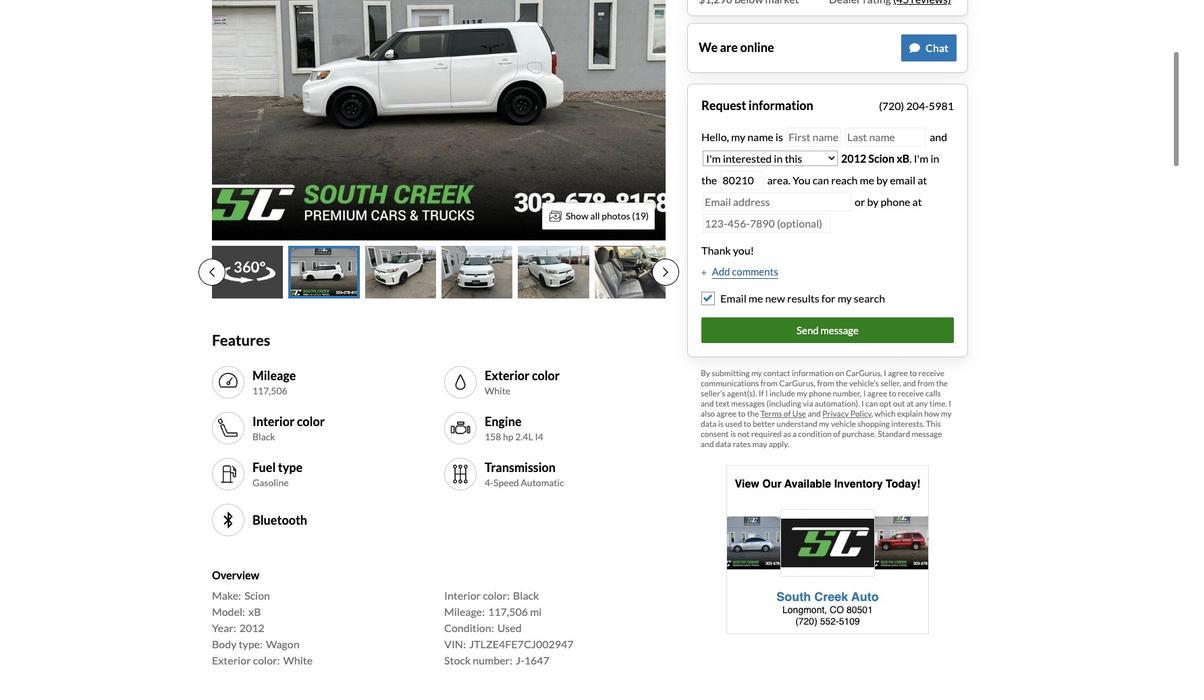 Task type: locate. For each thing, give the bounding box(es) containing it.
. i'm in the
[[702, 152, 940, 187]]

0 horizontal spatial scion
[[245, 589, 270, 602]]

my left the contact
[[752, 368, 762, 379]]

(19)
[[633, 210, 649, 222]]

color up type
[[297, 414, 325, 429]]

the left zip code field
[[702, 174, 718, 187]]

at right out
[[907, 399, 914, 409]]

my
[[732, 130, 746, 143], [838, 292, 852, 305], [752, 368, 762, 379], [797, 389, 808, 399], [942, 409, 952, 419], [819, 419, 830, 429]]

2 horizontal spatial agree
[[888, 368, 908, 379]]

0 horizontal spatial xb
[[249, 605, 261, 618]]

my left name
[[732, 130, 746, 143]]

send message
[[797, 324, 859, 336]]

1 vertical spatial phone
[[809, 389, 832, 399]]

117,506 up "used"
[[488, 605, 528, 618]]

white up engine
[[485, 385, 511, 397]]

comments
[[733, 266, 779, 278]]

black up fuel
[[253, 431, 275, 443]]

2 vertical spatial at
[[907, 399, 914, 409]]

receive up calls
[[919, 368, 945, 379]]

1 vertical spatial color:
[[253, 654, 280, 667]]

email me new results for my search
[[721, 292, 886, 305]]

interior up mileage:
[[444, 589, 481, 602]]

0 horizontal spatial color:
[[253, 654, 280, 667]]

color: down type:
[[253, 654, 280, 667]]

message down how
[[912, 429, 943, 439]]

of inside , which explain how my data is used to better understand my vehicle shopping interests. this consent is not required as a condition of purchase. standard message and data rates may apply.
[[834, 429, 841, 439]]

0 horizontal spatial from
[[761, 379, 778, 389]]

to right the seller,
[[910, 368, 918, 379]]

view vehicle photo 6 image
[[595, 246, 666, 299]]

type
[[278, 460, 303, 475]]

agent(s).
[[727, 389, 758, 399]]

0 horizontal spatial of
[[784, 409, 791, 419]]

1 vertical spatial message
[[912, 429, 943, 439]]

0 horizontal spatial 2012
[[240, 621, 265, 634]]

1 horizontal spatial 117,506
[[488, 605, 528, 618]]

black inside interior color black
[[253, 431, 275, 443]]

interior color image
[[218, 418, 239, 439]]

advertisement element
[[727, 466, 930, 635]]

color inside "exterior color white"
[[532, 368, 560, 383]]

color: inside "make: scion model: xb year: 2012 body type: wagon exterior color: white"
[[253, 654, 280, 667]]

scion inside "make: scion model: xb year: 2012 body type: wagon exterior color: white"
[[245, 589, 270, 602]]

transmission image
[[450, 464, 472, 485]]

tab list
[[199, 246, 680, 299]]

1 vertical spatial information
[[792, 368, 834, 379]]

1 vertical spatial by
[[868, 195, 879, 208]]

scion for xb
[[869, 152, 895, 165]]

xb right model:
[[249, 605, 261, 618]]

text
[[716, 399, 730, 409]]

send message button
[[702, 317, 955, 343]]

used
[[726, 419, 743, 429]]

0 horizontal spatial phone
[[809, 389, 832, 399]]

1 vertical spatial black
[[513, 589, 539, 602]]

we
[[699, 40, 718, 55]]

information
[[749, 98, 814, 113], [792, 368, 834, 379]]

2012 up area. you can reach me by email at
[[842, 152, 867, 165]]

color: inside interior color: black mileage: 117,506 mi condition: used vin: jtlze4fe7cj002947 stock number: j-1647
[[483, 589, 510, 602]]

1 vertical spatial white
[[283, 654, 313, 667]]

information up name
[[749, 98, 814, 113]]

my right how
[[942, 409, 952, 419]]

can left opt
[[866, 399, 878, 409]]

0 vertical spatial at
[[918, 174, 928, 187]]

by right the or
[[868, 195, 879, 208]]

used
[[498, 621, 522, 634]]

view vehicle photo 5 image
[[518, 246, 589, 299]]

1 horizontal spatial color:
[[483, 589, 510, 602]]

color inside interior color black
[[297, 414, 325, 429]]

of
[[784, 409, 791, 419], [834, 429, 841, 439]]

can right you
[[813, 174, 830, 187]]

xb inside "make: scion model: xb year: 2012 body type: wagon exterior color: white"
[[249, 605, 261, 618]]

vehicle
[[832, 419, 857, 429]]

this
[[927, 419, 942, 429]]

1 horizontal spatial agree
[[868, 389, 888, 399]]

0 vertical spatial black
[[253, 431, 275, 443]]

0 vertical spatial me
[[860, 174, 875, 187]]

2 horizontal spatial is
[[776, 130, 784, 143]]

black inside interior color: black mileage: 117,506 mi condition: used vin: jtlze4fe7cj002947 stock number: j-1647
[[513, 589, 539, 602]]

1 horizontal spatial color
[[532, 368, 560, 383]]

send
[[797, 324, 819, 336]]

0 horizontal spatial white
[[283, 654, 313, 667]]

fuel
[[253, 460, 276, 475]]

2 vertical spatial agree
[[717, 409, 737, 419]]

agree up ,
[[868, 389, 888, 399]]

white inside "exterior color white"
[[485, 385, 511, 397]]

0 vertical spatial white
[[485, 385, 511, 397]]

1 horizontal spatial black
[[513, 589, 539, 602]]

1 horizontal spatial xb
[[897, 152, 910, 165]]

0 horizontal spatial exterior
[[212, 654, 251, 667]]

1 horizontal spatial white
[[485, 385, 511, 397]]

wagon
[[266, 637, 300, 650]]

standard
[[878, 429, 911, 439]]

0 vertical spatial information
[[749, 98, 814, 113]]

me
[[860, 174, 875, 187], [749, 292, 764, 305]]

1 horizontal spatial 2012
[[842, 152, 867, 165]]

is left used
[[719, 419, 724, 429]]

receive up explain
[[898, 389, 924, 399]]

also
[[701, 409, 715, 419]]

black for color
[[253, 431, 275, 443]]

0 horizontal spatial agree
[[717, 409, 737, 419]]

interior inside interior color black
[[253, 414, 295, 429]]

scion down last name field
[[869, 152, 895, 165]]

1 vertical spatial 2012
[[240, 621, 265, 634]]

mileage 117,506
[[253, 368, 296, 397]]

color: up "used"
[[483, 589, 510, 602]]

1 horizontal spatial phone
[[881, 195, 911, 208]]

117,506 down mileage
[[253, 385, 288, 397]]

interior for color
[[253, 414, 295, 429]]

204-
[[907, 99, 929, 112]]

from up the (including
[[761, 379, 778, 389]]

0 vertical spatial scion
[[869, 152, 895, 165]]

from left on at the right of page
[[818, 379, 835, 389]]

0 horizontal spatial interior
[[253, 414, 295, 429]]

interior inside interior color: black mileage: 117,506 mi condition: used vin: jtlze4fe7cj002947 stock number: j-1647
[[444, 589, 481, 602]]

0 horizontal spatial color
[[297, 414, 325, 429]]

cargurus, up via
[[780, 379, 816, 389]]

and down the also
[[701, 439, 714, 449]]

color up engine 158 hp 2.4l i4
[[532, 368, 560, 383]]

0 horizontal spatial can
[[813, 174, 830, 187]]

1 horizontal spatial can
[[866, 399, 878, 409]]

for
[[822, 292, 836, 305]]

at right the email at top
[[918, 174, 928, 187]]

interior color black
[[253, 414, 325, 443]]

mileage
[[253, 368, 296, 383]]

1 vertical spatial exterior
[[212, 654, 251, 667]]

the up time.
[[937, 379, 949, 389]]

0 horizontal spatial cargurus,
[[780, 379, 816, 389]]

0 horizontal spatial 117,506
[[253, 385, 288, 397]]

name
[[748, 130, 774, 143]]

1 vertical spatial scion
[[245, 589, 270, 602]]

information inside by submitting my contact information on cargurus, i agree to receive communications from cargurus, from the vehicle's seller, and from the seller's agent(s). if i include my phone number, i agree to receive calls and text messages (including via automation). i can opt out at any time. i also agree to the
[[792, 368, 834, 379]]

area. you can reach me by email at
[[766, 174, 928, 187]]

white down wagon
[[283, 654, 313, 667]]

1 vertical spatial interior
[[444, 589, 481, 602]]

0 vertical spatial 2012
[[842, 152, 867, 165]]

.
[[910, 152, 912, 165]]

1 vertical spatial me
[[749, 292, 764, 305]]

scion for model:
[[245, 589, 270, 602]]

from
[[761, 379, 778, 389], [818, 379, 835, 389], [918, 379, 935, 389]]

0 horizontal spatial message
[[821, 324, 859, 336]]

1 vertical spatial xb
[[249, 605, 261, 618]]

in
[[931, 152, 940, 165]]

at down the email at top
[[913, 195, 923, 208]]

white
[[485, 385, 511, 397], [283, 654, 313, 667]]

i
[[884, 368, 887, 379], [766, 389, 768, 399], [864, 389, 866, 399], [862, 399, 864, 409], [949, 399, 952, 409]]

1 horizontal spatial of
[[834, 429, 841, 439]]

1 horizontal spatial from
[[818, 379, 835, 389]]

area.
[[768, 174, 791, 187]]

a
[[793, 429, 797, 439]]

data left rates
[[716, 439, 732, 449]]

automation).
[[815, 399, 860, 409]]

1 vertical spatial of
[[834, 429, 841, 439]]

1 vertical spatial can
[[866, 399, 878, 409]]

exterior inside "exterior color white"
[[485, 368, 530, 383]]

0 vertical spatial message
[[821, 324, 859, 336]]

0 vertical spatial color:
[[483, 589, 510, 602]]

1 vertical spatial receive
[[898, 389, 924, 399]]

1 horizontal spatial message
[[912, 429, 943, 439]]

to
[[910, 368, 918, 379], [889, 389, 897, 399], [739, 409, 746, 419], [744, 419, 752, 429]]

1 vertical spatial 117,506
[[488, 605, 528, 618]]

by left the email at top
[[877, 174, 888, 187]]

cargurus, right on at the right of page
[[846, 368, 883, 379]]

scion
[[869, 152, 895, 165], [245, 589, 270, 602]]

message right send
[[821, 324, 859, 336]]

by
[[877, 174, 888, 187], [868, 195, 879, 208]]

show all photos (19) link
[[542, 202, 655, 229]]

1 vertical spatial color
[[297, 414, 325, 429]]

0 vertical spatial can
[[813, 174, 830, 187]]

plus image
[[702, 270, 707, 277]]

black for color:
[[513, 589, 539, 602]]

shopping
[[858, 419, 890, 429]]

1 horizontal spatial scion
[[869, 152, 895, 165]]

to right used
[[744, 419, 752, 429]]

117,506 inside interior color: black mileage: 117,506 mi condition: used vin: jtlze4fe7cj002947 stock number: j-1647
[[488, 605, 528, 618]]

158
[[485, 431, 501, 443]]

is left not
[[731, 429, 736, 439]]

add comments
[[712, 266, 779, 278]]

black up mi
[[513, 589, 539, 602]]

year:
[[212, 621, 236, 634]]

and
[[928, 130, 948, 143], [903, 379, 916, 389], [701, 399, 714, 409], [808, 409, 821, 419], [701, 439, 714, 449]]

the left terms
[[748, 409, 759, 419]]

me left new
[[749, 292, 764, 305]]

of down 'privacy'
[[834, 429, 841, 439]]

the
[[702, 174, 718, 187], [836, 379, 848, 389], [937, 379, 949, 389], [748, 409, 759, 419]]

exterior up engine
[[485, 368, 530, 383]]

at inside by submitting my contact information on cargurus, i agree to receive communications from cargurus, from the vehicle's seller, and from the seller's agent(s). if i include my phone number, i agree to receive calls and text messages (including via automation). i can opt out at any time. i also agree to the
[[907, 399, 914, 409]]

0 vertical spatial color
[[532, 368, 560, 383]]

0 vertical spatial exterior
[[485, 368, 530, 383]]

can inside by submitting my contact information on cargurus, i agree to receive communications from cargurus, from the vehicle's seller, and from the seller's agent(s). if i include my phone number, i agree to receive calls and text messages (including via automation). i can opt out at any time. i also agree to the
[[866, 399, 878, 409]]

request
[[702, 98, 747, 113]]

scion down overview
[[245, 589, 270, 602]]

0 vertical spatial 117,506
[[253, 385, 288, 397]]

Zip code field
[[721, 171, 764, 190]]

First name field
[[787, 128, 841, 147]]

message inside , which explain how my data is used to better understand my vehicle shopping interests. this consent is not required as a condition of purchase. standard message and data rates may apply.
[[912, 429, 943, 439]]

apply.
[[769, 439, 790, 449]]

3 from from the left
[[918, 379, 935, 389]]

xb left i'm at the top of page
[[897, 152, 910, 165]]

color for exterior color
[[532, 368, 560, 383]]

color
[[532, 368, 560, 383], [297, 414, 325, 429]]

privacy policy link
[[823, 409, 872, 419]]

is right name
[[776, 130, 784, 143]]

from up any
[[918, 379, 935, 389]]

you
[[793, 174, 811, 187]]

understand
[[777, 419, 818, 429]]

0 vertical spatial interior
[[253, 414, 295, 429]]

2012 up type:
[[240, 621, 265, 634]]

are
[[720, 40, 738, 55]]

speed
[[494, 477, 519, 488]]

condition
[[799, 429, 832, 439]]

exterior down body
[[212, 654, 251, 667]]

information left on at the right of page
[[792, 368, 834, 379]]

0 horizontal spatial black
[[253, 431, 275, 443]]

data down text
[[701, 419, 717, 429]]

agree
[[888, 368, 908, 379], [868, 389, 888, 399], [717, 409, 737, 419]]

0 vertical spatial phone
[[881, 195, 911, 208]]

mi
[[530, 605, 542, 618]]

1 from from the left
[[761, 379, 778, 389]]

explain
[[898, 409, 923, 419]]

1 horizontal spatial interior
[[444, 589, 481, 602]]

0 vertical spatial of
[[784, 409, 791, 419]]

privacy
[[823, 409, 849, 419]]

cargurus,
[[846, 368, 883, 379], [780, 379, 816, 389]]

of left use
[[784, 409, 791, 419]]

4-
[[485, 477, 494, 488]]

mileage image
[[218, 372, 239, 393]]

message inside send message button
[[821, 324, 859, 336]]

online
[[741, 40, 775, 55]]

to down agent(s). at the bottom right
[[739, 409, 746, 419]]

1 horizontal spatial exterior
[[485, 368, 530, 383]]

agree right the also
[[717, 409, 737, 419]]

phone up terms of use and privacy policy
[[809, 389, 832, 399]]

agree up out
[[888, 368, 908, 379]]

2 horizontal spatial from
[[918, 379, 935, 389]]

me right reach at the top right of the page
[[860, 174, 875, 187]]

interior down mileage 117,506
[[253, 414, 295, 429]]

and left text
[[701, 399, 714, 409]]

phone down the email at top
[[881, 195, 911, 208]]

rates
[[733, 439, 751, 449]]

, which explain how my data is used to better understand my vehicle shopping interests. this consent is not required as a condition of purchase. standard message and data rates may apply.
[[701, 409, 952, 449]]



Task type: describe. For each thing, give the bounding box(es) containing it.
interests.
[[892, 419, 925, 429]]

117,506 inside mileage 117,506
[[253, 385, 288, 397]]

fuel type image
[[218, 464, 239, 485]]

features
[[212, 331, 270, 350]]

view vehicle photo 4 image
[[442, 246, 513, 299]]

interior for color:
[[444, 589, 481, 602]]

request information
[[702, 98, 814, 113]]

0 vertical spatial data
[[701, 419, 717, 429]]

transmission
[[485, 460, 556, 475]]

type:
[[239, 637, 263, 650]]

view vehicle photo 2 image
[[289, 246, 360, 299]]

i right number,
[[864, 389, 866, 399]]

vin:
[[444, 637, 466, 650]]

mileage:
[[444, 605, 485, 618]]

i right time.
[[949, 399, 952, 409]]

fuel type gasoline
[[253, 460, 303, 488]]

gasoline
[[253, 477, 289, 488]]

chat
[[926, 41, 949, 54]]

better
[[753, 419, 776, 429]]

via
[[803, 399, 814, 409]]

0 horizontal spatial is
[[719, 419, 724, 429]]

chat button
[[902, 35, 957, 62]]

and up in
[[928, 130, 948, 143]]

5981
[[929, 99, 955, 112]]

all
[[591, 210, 600, 222]]

messages
[[732, 399, 766, 409]]

my right for in the right top of the page
[[838, 292, 852, 305]]

consent
[[701, 429, 729, 439]]

not
[[738, 429, 750, 439]]

i right if
[[766, 389, 768, 399]]

0 vertical spatial xb
[[897, 152, 910, 165]]

comment image
[[910, 43, 921, 53]]

1 vertical spatial data
[[716, 439, 732, 449]]

exterior color image
[[450, 372, 472, 393]]

condition:
[[444, 621, 494, 634]]

add comments button
[[702, 264, 779, 279]]

color for interior color
[[297, 414, 325, 429]]

exterior color white
[[485, 368, 560, 397]]

hp
[[503, 431, 514, 443]]

or by phone at
[[855, 195, 923, 208]]

to up 'which'
[[889, 389, 897, 399]]

1 horizontal spatial is
[[731, 429, 736, 439]]

thank you!
[[702, 244, 755, 257]]

my left vehicle
[[819, 419, 830, 429]]

0 vertical spatial by
[[877, 174, 888, 187]]

my right include
[[797, 389, 808, 399]]

number,
[[833, 389, 862, 399]]

bluetooth image
[[218, 510, 239, 531]]

2012 inside "make: scion model: xb year: 2012 body type: wagon exterior color: white"
[[240, 621, 265, 634]]

by
[[701, 368, 711, 379]]

1 vertical spatial agree
[[868, 389, 888, 399]]

seller,
[[881, 379, 902, 389]]

2 from from the left
[[818, 379, 835, 389]]

0 horizontal spatial me
[[749, 292, 764, 305]]

you!
[[733, 244, 755, 257]]

the inside . i'm in the
[[702, 174, 718, 187]]

exterior inside "make: scion model: xb year: 2012 body type: wagon exterior color: white"
[[212, 654, 251, 667]]

view vehicle photo 3 image
[[365, 246, 436, 299]]

use
[[793, 409, 807, 419]]

engine image
[[450, 418, 472, 439]]

seller's
[[701, 389, 726, 399]]

by submitting my contact information on cargurus, i agree to receive communications from cargurus, from the vehicle's seller, and from the seller's agent(s). if i include my phone number, i agree to receive calls and text messages (including via automation). i can opt out at any time. i also agree to the
[[701, 368, 952, 419]]

white inside "make: scion model: xb year: 2012 body type: wagon exterior color: white"
[[283, 654, 313, 667]]

on
[[836, 368, 845, 379]]

terms
[[761, 409, 783, 419]]

i'm
[[914, 152, 929, 165]]

jtlze4fe7cj002947
[[469, 637, 574, 650]]

Last name field
[[846, 128, 927, 147]]

and inside , which explain how my data is used to better understand my vehicle shopping interests. this consent is not required as a condition of purchase. standard message and data rates may apply.
[[701, 439, 714, 449]]

policy
[[851, 409, 872, 419]]

transmission 4-speed automatic
[[485, 460, 564, 488]]

number:
[[473, 654, 513, 667]]

phone inside by submitting my contact information on cargurus, i agree to receive communications from cargurus, from the vehicle's seller, and from the seller's agent(s). if i include my phone number, i agree to receive calls and text messages (including via automation). i can opt out at any time. i also agree to the
[[809, 389, 832, 399]]

vehicle full photo image
[[212, 0, 666, 240]]

1 vertical spatial at
[[913, 195, 923, 208]]

i right vehicle's
[[884, 368, 887, 379]]

and right the seller,
[[903, 379, 916, 389]]

0 vertical spatial receive
[[919, 368, 945, 379]]

0 vertical spatial agree
[[888, 368, 908, 379]]

next page image
[[663, 267, 669, 278]]

out
[[894, 399, 906, 409]]

2012 scion xb
[[842, 152, 910, 165]]

Phone (optional) telephone field
[[703, 214, 832, 233]]

hello,
[[702, 130, 730, 143]]

i4
[[535, 431, 544, 443]]

submitting
[[712, 368, 750, 379]]

search
[[854, 292, 886, 305]]

1 horizontal spatial me
[[860, 174, 875, 187]]

view vehicle photo 1 image
[[212, 246, 283, 299]]

show all photos (19)
[[566, 210, 649, 222]]

interior color: black mileage: 117,506 mi condition: used vin: jtlze4fe7cj002947 stock number: j-1647
[[444, 589, 574, 667]]

model:
[[212, 605, 245, 618]]

show
[[566, 210, 589, 222]]

which
[[875, 409, 896, 419]]

terms of use link
[[761, 409, 807, 419]]

automatic
[[521, 477, 564, 488]]

opt
[[880, 399, 892, 409]]

contact
[[764, 368, 791, 379]]

the up automation).
[[836, 379, 848, 389]]

how
[[925, 409, 940, 419]]

time.
[[930, 399, 948, 409]]

to inside , which explain how my data is used to better understand my vehicle shopping interests. this consent is not required as a condition of purchase. standard message and data rates may apply.
[[744, 419, 752, 429]]

2.4l
[[516, 431, 533, 443]]

as
[[784, 429, 791, 439]]

engine 158 hp 2.4l i4
[[485, 414, 544, 443]]

new
[[766, 292, 786, 305]]

(720) 204-5981
[[880, 99, 955, 112]]

engine
[[485, 414, 522, 429]]

stock
[[444, 654, 471, 667]]

purchase.
[[843, 429, 877, 439]]

bluetooth
[[253, 513, 307, 528]]

1 horizontal spatial cargurus,
[[846, 368, 883, 379]]

(720)
[[880, 99, 905, 112]]

photos
[[602, 210, 631, 222]]

include
[[770, 389, 796, 399]]

prev page image
[[209, 267, 215, 278]]

i left ,
[[862, 399, 864, 409]]

and right use
[[808, 409, 821, 419]]

add
[[712, 266, 731, 278]]

reach
[[832, 174, 858, 187]]

Email address email field
[[703, 193, 852, 212]]

overview
[[212, 569, 260, 582]]

may
[[753, 439, 768, 449]]



Task type: vqa. For each thing, say whether or not it's contained in the screenshot.


